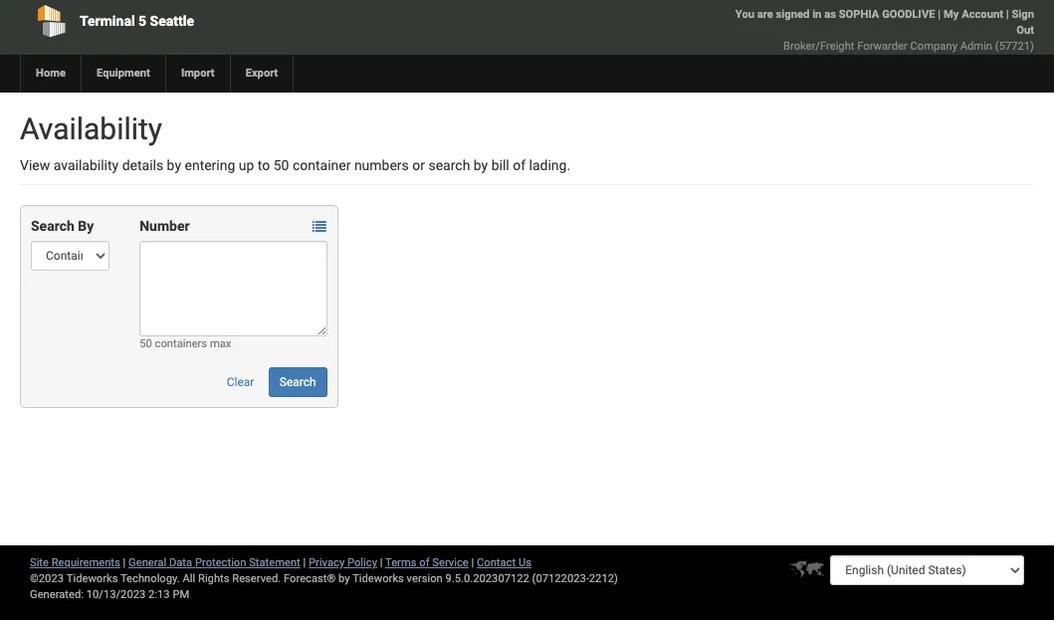 Task type: locate. For each thing, give the bounding box(es) containing it.
requirements
[[51, 557, 120, 570]]

by inside site requirements | general data protection statement | privacy policy | terms of service | contact us ©2023 tideworks technology. all rights reserved. forecast® by tideworks version 9.5.0.202307122 (07122023-2212) generated: 10/13/2023 2:13 pm
[[339, 572, 350, 585]]

0 vertical spatial 50
[[274, 157, 289, 173]]

| left my
[[938, 8, 941, 21]]

search
[[31, 218, 74, 234], [280, 375, 316, 389]]

my account link
[[944, 8, 1004, 21]]

as
[[825, 8, 836, 21]]

site requirements link
[[30, 557, 120, 570]]

1 horizontal spatial of
[[513, 157, 526, 173]]

50
[[274, 157, 289, 173], [140, 338, 152, 350]]

0 vertical spatial search
[[31, 218, 74, 234]]

| left sign
[[1006, 8, 1009, 21]]

lading.
[[529, 157, 571, 173]]

0 horizontal spatial by
[[167, 157, 181, 173]]

policy
[[347, 557, 377, 570]]

in
[[813, 8, 822, 21]]

of
[[513, 157, 526, 173], [419, 557, 430, 570]]

broker/freight
[[784, 40, 855, 53]]

search inside button
[[280, 375, 316, 389]]

data
[[169, 557, 192, 570]]

us
[[519, 557, 532, 570]]

2 horizontal spatial by
[[474, 157, 488, 173]]

you are signed in as sophia goodlive | my account | sign out broker/freight forwarder company admin (57721)
[[736, 8, 1034, 53]]

entering
[[185, 157, 235, 173]]

show list image
[[312, 220, 326, 234]]

0 horizontal spatial 50
[[140, 338, 152, 350]]

equipment link
[[81, 55, 165, 93]]

50 containers max
[[140, 338, 231, 350]]

view
[[20, 157, 50, 173]]

rights
[[198, 572, 229, 585]]

5
[[138, 13, 147, 29]]

equipment
[[97, 67, 150, 80]]

50 left containers
[[140, 338, 152, 350]]

home
[[36, 67, 66, 80]]

generated:
[[30, 588, 84, 601]]

50 right to
[[274, 157, 289, 173]]

pm
[[173, 588, 189, 601]]

admin
[[961, 40, 993, 53]]

| up tideworks
[[380, 557, 383, 570]]

by
[[167, 157, 181, 173], [474, 157, 488, 173], [339, 572, 350, 585]]

terms
[[385, 557, 417, 570]]

general
[[129, 557, 166, 570]]

general data protection statement link
[[129, 557, 300, 570]]

sign out link
[[1012, 8, 1034, 37]]

details
[[122, 157, 163, 173]]

you
[[736, 8, 755, 21]]

import
[[181, 67, 215, 80]]

1 horizontal spatial search
[[280, 375, 316, 389]]

my
[[944, 8, 959, 21]]

1 horizontal spatial by
[[339, 572, 350, 585]]

1 horizontal spatial 50
[[274, 157, 289, 173]]

view availability details by entering up to 50 container numbers or search by bill of lading.
[[20, 157, 571, 173]]

by
[[78, 218, 94, 234]]

2:13
[[148, 588, 170, 601]]

clear
[[227, 375, 254, 389]]

| up 9.5.0.202307122
[[471, 557, 474, 570]]

10/13/2023
[[86, 588, 146, 601]]

by right details
[[167, 157, 181, 173]]

Number text field
[[140, 241, 327, 337]]

search right the clear button in the bottom left of the page
[[280, 375, 316, 389]]

search button
[[269, 367, 327, 397]]

of inside site requirements | general data protection statement | privacy policy | terms of service | contact us ©2023 tideworks technology. all rights reserved. forecast® by tideworks version 9.5.0.202307122 (07122023-2212) generated: 10/13/2023 2:13 pm
[[419, 557, 430, 570]]

by left bill
[[474, 157, 488, 173]]

by down privacy policy link
[[339, 572, 350, 585]]

1 vertical spatial of
[[419, 557, 430, 570]]

are
[[757, 8, 773, 21]]

of right bill
[[513, 157, 526, 173]]

0 horizontal spatial search
[[31, 218, 74, 234]]

export link
[[230, 55, 293, 93]]

2212)
[[589, 572, 618, 585]]

|
[[938, 8, 941, 21], [1006, 8, 1009, 21], [123, 557, 126, 570], [303, 557, 306, 570], [380, 557, 383, 570], [471, 557, 474, 570]]

0 horizontal spatial of
[[419, 557, 430, 570]]

1 vertical spatial search
[[280, 375, 316, 389]]

search for search
[[280, 375, 316, 389]]

(07122023-
[[532, 572, 589, 585]]

seattle
[[150, 13, 194, 29]]

| left general
[[123, 557, 126, 570]]

of up version
[[419, 557, 430, 570]]

terminal 5 seattle
[[80, 13, 194, 29]]

to
[[258, 157, 270, 173]]

search left by on the left top
[[31, 218, 74, 234]]



Task type: vqa. For each thing, say whether or not it's contained in the screenshot.
For
no



Task type: describe. For each thing, give the bounding box(es) containing it.
protection
[[195, 557, 246, 570]]

search
[[429, 157, 470, 173]]

signed
[[776, 8, 810, 21]]

(57721)
[[995, 40, 1034, 53]]

forecast®
[[284, 572, 336, 585]]

technology.
[[120, 572, 180, 585]]

forwarder
[[857, 40, 908, 53]]

numbers
[[354, 157, 409, 173]]

privacy policy link
[[309, 557, 377, 570]]

site
[[30, 557, 49, 570]]

9.5.0.202307122
[[446, 572, 530, 585]]

sign
[[1012, 8, 1034, 21]]

version
[[407, 572, 443, 585]]

all
[[183, 572, 195, 585]]

number
[[140, 218, 190, 234]]

statement
[[249, 557, 300, 570]]

clear button
[[216, 367, 265, 397]]

containers
[[155, 338, 207, 350]]

up
[[239, 157, 254, 173]]

export
[[246, 67, 278, 80]]

site requirements | general data protection statement | privacy policy | terms of service | contact us ©2023 tideworks technology. all rights reserved. forecast® by tideworks version 9.5.0.202307122 (07122023-2212) generated: 10/13/2023 2:13 pm
[[30, 557, 618, 601]]

1 vertical spatial 50
[[140, 338, 152, 350]]

search by
[[31, 218, 94, 234]]

goodlive
[[882, 8, 935, 21]]

account
[[962, 8, 1004, 21]]

reserved.
[[232, 572, 281, 585]]

| up forecast®
[[303, 557, 306, 570]]

©2023 tideworks
[[30, 572, 118, 585]]

container
[[293, 157, 351, 173]]

terminal
[[80, 13, 135, 29]]

search for search by
[[31, 218, 74, 234]]

out
[[1017, 24, 1034, 37]]

bill
[[492, 157, 510, 173]]

contact us link
[[477, 557, 532, 570]]

home link
[[20, 55, 81, 93]]

terminal 5 seattle link
[[20, 0, 425, 42]]

sophia
[[839, 8, 880, 21]]

or
[[412, 157, 425, 173]]

company
[[911, 40, 958, 53]]

tideworks
[[353, 572, 404, 585]]

privacy
[[309, 557, 345, 570]]

service
[[432, 557, 469, 570]]

availability
[[53, 157, 119, 173]]

availability
[[20, 112, 162, 146]]

terms of service link
[[385, 557, 469, 570]]

max
[[210, 338, 231, 350]]

0 vertical spatial of
[[513, 157, 526, 173]]

import link
[[165, 55, 230, 93]]

contact
[[477, 557, 516, 570]]



